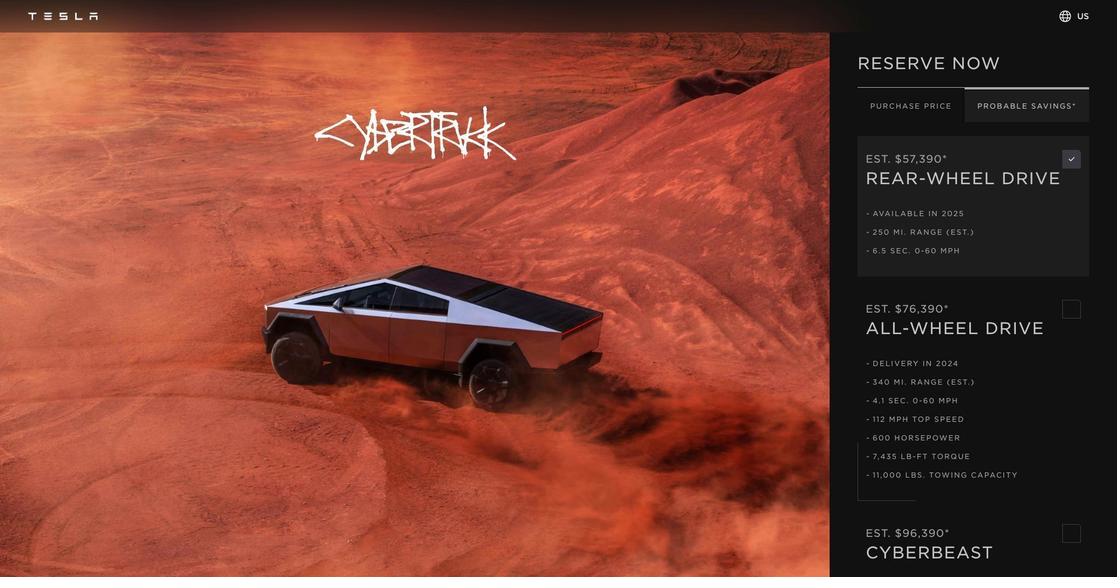 Task type: locate. For each thing, give the bounding box(es) containing it.
globe image
[[1059, 9, 1073, 23]]

None checkbox
[[1063, 150, 1081, 169], [1063, 300, 1081, 319], [1063, 150, 1081, 169], [1063, 300, 1081, 319]]

tab list tab list
[[858, 87, 1090, 122]]

None checkbox
[[1063, 525, 1081, 544]]



Task type: vqa. For each thing, say whether or not it's contained in the screenshot.
TAB LIST tab list on the top of the page
yes



Task type: describe. For each thing, give the bounding box(es) containing it.
tesla logo image
[[28, 9, 98, 23]]



